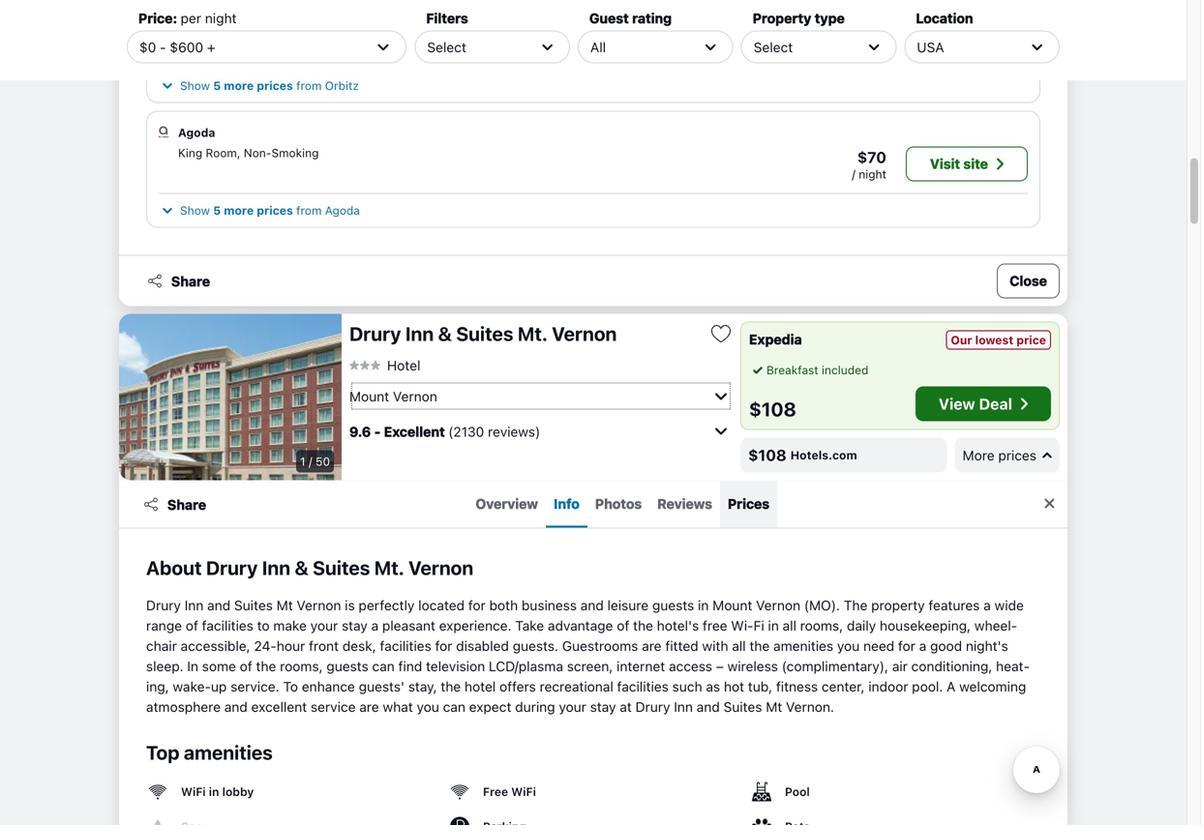 Task type: locate. For each thing, give the bounding box(es) containing it.
1 select from the left
[[427, 39, 467, 55]]

0 horizontal spatial you
[[417, 700, 439, 716]]

1 vertical spatial show
[[180, 204, 210, 217]]

1 from from the top
[[296, 79, 322, 92]]

1 vertical spatial included
[[822, 364, 869, 377]]

guests up hotel's
[[653, 598, 695, 614]]

location
[[916, 10, 974, 26]]

prices inside "more prices" button
[[999, 448, 1037, 464]]

are up internet
[[642, 639, 662, 655]]

0 vertical spatial 5
[[213, 79, 221, 92]]

prices
[[728, 496, 770, 512]]

1 vertical spatial $70 / night
[[852, 148, 887, 181]]

0 vertical spatial prices
[[257, 79, 293, 92]]

can
[[372, 659, 395, 675], [443, 700, 466, 716]]

you
[[838, 639, 860, 655], [417, 700, 439, 716]]

fitness
[[777, 679, 818, 695]]

& inside drury inn & suites mt. vernon button
[[438, 322, 452, 345]]

from for agoda
[[296, 204, 322, 217]]

in
[[187, 659, 198, 675]]

of
[[186, 618, 198, 634], [617, 618, 630, 634], [240, 659, 252, 675]]

amenities up (complimentary),
[[774, 639, 834, 655]]

king left non-
[[178, 146, 203, 160]]

2 visit from the top
[[931, 156, 961, 172]]

1 horizontal spatial a
[[920, 639, 927, 655]]

visit site button
[[906, 22, 1028, 57], [906, 147, 1028, 182]]

can up guests' on the bottom of page
[[372, 659, 395, 675]]

1 horizontal spatial rooms,
[[801, 618, 844, 634]]

1 more from the top
[[224, 79, 254, 92]]

about drury inn & suites mt. vernon
[[146, 557, 474, 580]]

rooms, down (mo).
[[801, 618, 844, 634]]

5 for show 5 more prices from agoda
[[213, 204, 221, 217]]

stay up desk,
[[342, 618, 368, 634]]

drury inn and suites mt vernon is perfectly located for both business and leisure guests in mount vernon (mo). the property features a wide range of facilities to make your stay a pleasant experience. take advantage of the hotel's free wi-fi in all rooms, daily housekeeping, wheel chair accessible, 24-hour front desk, facilities for disabled guests. guestrooms are fitted with all the amenities you need for a good night's sleep. in some of the rooms, guests can find television lcd/plasma screen, internet access – wireless (complimentary), air conditioning, heat ing, wake-up service. to enhance guests' stay, the hotel offers recreational facilities such as hot tub, fitness center, indoor pool. a welcoming atmosphere and excellent service are what you can expect during your stay at drury inn and suites mt vernon.
[[146, 598, 1030, 716]]

- for $0
[[160, 39, 166, 55]]

facilities up accessible, at bottom left
[[202, 618, 254, 634]]

2 vertical spatial a
[[920, 639, 927, 655]]

1 vertical spatial mt
[[766, 700, 783, 716]]

drury up hotel button
[[350, 322, 401, 345]]

1 vertical spatial 5
[[213, 204, 221, 217]]

$70 / night
[[852, 23, 887, 56], [852, 148, 887, 181]]

located
[[418, 598, 465, 614]]

smoking right non on the top left of the page
[[362, 19, 409, 33]]

1
[[272, 19, 277, 33], [300, 455, 306, 469]]

2 show from the top
[[180, 204, 210, 217]]

guests'
[[359, 679, 405, 695]]

usa
[[917, 39, 945, 55]]

amenities inside drury inn and suites mt vernon is perfectly located for both business and leisure guests in mount vernon (mo). the property features a wide range of facilities to make your stay a pleasant experience. take advantage of the hotel's free wi-fi in all rooms, daily housekeeping, wheel chair accessible, 24-hour front desk, facilities for disabled guests. guestrooms are fitted with all the amenities you need for a good night's sleep. in some of the rooms, guests can find television lcd/plasma screen, internet access – wireless (complimentary), air conditioning, heat ing, wake-up service. to enhance guests' stay, the hotel offers recreational facilities such as hot tub, fitness center, indoor pool. a welcoming atmosphere and excellent service are what you can expect during your stay at drury inn and suites mt vernon.
[[774, 639, 834, 655]]

all
[[591, 39, 606, 55]]

1 vertical spatial can
[[443, 700, 466, 716]]

0 vertical spatial a
[[984, 598, 991, 614]]

1 vertical spatial smoking
[[272, 146, 319, 160]]

range
[[146, 618, 182, 634]]

2 $70 / night from the top
[[852, 148, 887, 181]]

1 $70 / night from the top
[[852, 23, 887, 56]]

5 down king room, non-smoking
[[213, 204, 221, 217]]

and up advantage on the bottom of page
[[581, 598, 604, 614]]

0 vertical spatial show
[[180, 79, 210, 92]]

1 horizontal spatial mount
[[713, 598, 753, 614]]

hotel
[[387, 358, 421, 374]]

deal
[[979, 395, 1013, 413]]

24-
[[254, 639, 277, 655]]

1 visit from the top
[[931, 31, 961, 47]]

breakfast included button down expedia
[[749, 362, 869, 379]]

you down stay,
[[417, 700, 439, 716]]

free wifi
[[483, 786, 536, 799]]

vernon up located on the bottom left of page
[[409, 557, 474, 580]]

suites up mount vernon button
[[456, 322, 514, 345]]

show
[[180, 79, 210, 92], [180, 204, 210, 217]]

1 horizontal spatial wifi
[[512, 786, 536, 799]]

0 vertical spatial mt.
[[518, 322, 548, 345]]

1 vertical spatial -
[[374, 424, 381, 440]]

such
[[673, 679, 703, 695]]

- right 9.6 at left
[[374, 424, 381, 440]]

from for orbitz
[[296, 79, 322, 92]]

guestrooms
[[562, 639, 639, 655]]

1 horizontal spatial guests
[[653, 598, 695, 614]]

0 horizontal spatial breakfast included button
[[178, 39, 298, 57]]

expedia
[[749, 332, 802, 348]]

hotel's
[[657, 618, 699, 634]]

included
[[251, 41, 298, 55], [822, 364, 869, 377]]

mt up the make
[[277, 598, 293, 614]]

at
[[620, 700, 632, 716]]

inn down about
[[185, 598, 204, 614]]

2 horizontal spatial in
[[768, 618, 779, 634]]

0 horizontal spatial &
[[295, 557, 309, 580]]

amenities up lobby
[[184, 742, 273, 764]]

$70 for show 5 more prices from agoda
[[858, 148, 887, 167]]

1 vertical spatial mount
[[713, 598, 753, 614]]

make
[[273, 618, 307, 634]]

1 vertical spatial in
[[768, 618, 779, 634]]

included up the show 5 more prices from orbitz
[[251, 41, 298, 55]]

1 horizontal spatial mt
[[766, 700, 783, 716]]

1 vertical spatial visit site button
[[906, 147, 1028, 182]]

breakfast down expedia
[[767, 364, 819, 377]]

1 horizontal spatial smoking
[[362, 19, 409, 33]]

and up accessible, at bottom left
[[207, 598, 231, 614]]

1 vertical spatial rooms,
[[280, 659, 323, 675]]

(2130
[[448, 424, 484, 440]]

included up hotels.com
[[822, 364, 869, 377]]

0 vertical spatial breakfast
[[196, 41, 248, 55]]

drury inn & suites mt. vernon, (mount vernon, usa) image
[[119, 314, 342, 481]]

inn
[[406, 322, 434, 345], [262, 557, 291, 580], [185, 598, 204, 614], [674, 700, 693, 716]]

breakfast down executive at the top left
[[196, 41, 248, 55]]

your down 'recreational'
[[559, 700, 587, 716]]

1 horizontal spatial facilities
[[380, 639, 432, 655]]

excellent
[[384, 424, 445, 440]]

wifi in lobby
[[181, 786, 254, 799]]

mt down tub,
[[766, 700, 783, 716]]

breakfast inside the executive room, 1 king bed, non smoking breakfast included
[[196, 41, 248, 55]]

drury up range
[[146, 598, 181, 614]]

1 vertical spatial site
[[964, 156, 989, 172]]

good
[[931, 639, 963, 655]]

ing,
[[146, 659, 1030, 695]]

vernon left is
[[297, 598, 341, 614]]

1 horizontal spatial all
[[783, 618, 797, 634]]

more down king room, non-smoking
[[224, 204, 254, 217]]

0 vertical spatial all
[[783, 618, 797, 634]]

guest rating
[[590, 10, 672, 26]]

smoking up show 5 more prices from agoda
[[272, 146, 319, 160]]

of down leisure
[[617, 618, 630, 634]]

suites up to
[[234, 598, 273, 614]]

2 visit site button from the top
[[906, 147, 1028, 182]]

info button
[[546, 482, 588, 528]]

1 vertical spatial breakfast
[[767, 364, 819, 377]]

indoor
[[869, 679, 909, 695]]

0 horizontal spatial are
[[360, 700, 379, 716]]

1 vertical spatial share
[[168, 497, 206, 513]]

2 site from the top
[[964, 156, 989, 172]]

1 vertical spatial a
[[371, 618, 379, 634]]

room, left non-
[[206, 146, 241, 160]]

$70
[[858, 23, 887, 42], [858, 148, 887, 167]]

of right range
[[186, 618, 198, 634]]

0 horizontal spatial agoda
[[178, 126, 215, 139]]

more
[[963, 448, 995, 464]]

2 5 from the top
[[213, 204, 221, 217]]

1 vertical spatial /
[[852, 168, 856, 181]]

you down daily
[[838, 639, 860, 655]]

0 horizontal spatial 1
[[272, 19, 277, 33]]

0 vertical spatial agoda
[[178, 126, 215, 139]]

price: per night
[[138, 10, 237, 26]]

0 vertical spatial guests
[[653, 598, 695, 614]]

1 horizontal spatial your
[[559, 700, 587, 716]]

more up king room, non-smoking
[[224, 79, 254, 92]]

prices down the executive room, 1 king bed, non smoking breakfast included
[[257, 79, 293, 92]]

$108 up prices
[[749, 446, 787, 465]]

a down perfectly
[[371, 618, 379, 634]]

1 vertical spatial king
[[178, 146, 203, 160]]

5
[[213, 79, 221, 92], [213, 204, 221, 217]]

breakfast included button down executive at the top left
[[178, 39, 298, 57]]

show down $600
[[180, 79, 210, 92]]

drury inside drury inn & suites mt. vernon button
[[350, 322, 401, 345]]

1 horizontal spatial included
[[822, 364, 869, 377]]

$0
[[139, 39, 156, 55]]

in up the free at the bottom right of the page
[[698, 598, 709, 614]]

mount down hotel button
[[350, 389, 389, 405]]

mount
[[350, 389, 389, 405], [713, 598, 753, 614]]

5 down +
[[213, 79, 221, 92]]

1 horizontal spatial -
[[374, 424, 381, 440]]

find
[[399, 659, 422, 675]]

share button
[[135, 264, 222, 299], [131, 488, 218, 522]]

breakfast included
[[767, 364, 869, 377]]

select for property type
[[754, 39, 793, 55]]

1 vertical spatial more
[[224, 204, 254, 217]]

0 vertical spatial from
[[296, 79, 322, 92]]

all down the wi-
[[732, 639, 746, 655]]

facilities down internet
[[617, 679, 669, 695]]

select down filters
[[427, 39, 467, 55]]

tub,
[[748, 679, 773, 695]]

mt
[[277, 598, 293, 614], [766, 700, 783, 716]]

hotels.com
[[791, 449, 858, 462]]

the
[[633, 618, 654, 634], [750, 639, 770, 655], [256, 659, 276, 675], [441, 679, 461, 695]]

room, inside the executive room, 1 king bed, non smoking breakfast included
[[234, 19, 269, 33]]

expect
[[469, 700, 512, 716]]

mount up the wi-
[[713, 598, 753, 614]]

guests down desk,
[[327, 659, 369, 675]]

2 visit site from the top
[[931, 156, 989, 172]]

1 horizontal spatial in
[[698, 598, 709, 614]]

1 horizontal spatial for
[[469, 598, 486, 614]]

$70 / night for agoda
[[852, 148, 887, 181]]

mt. up perfectly
[[375, 557, 404, 580]]

select down property at the top of the page
[[754, 39, 793, 55]]

can down hotel
[[443, 700, 466, 716]]

$108 down breakfast included
[[749, 398, 797, 421]]

visit site button for from orbitz
[[906, 22, 1028, 57]]

select
[[427, 39, 467, 55], [754, 39, 793, 55]]

for up 'air'
[[899, 639, 916, 655]]

prices right the more
[[999, 448, 1037, 464]]

0 vertical spatial mt
[[277, 598, 293, 614]]

executive room, 1 king bed, non smoking breakfast included
[[178, 19, 409, 55]]

1 horizontal spatial select
[[754, 39, 793, 55]]

king left the bed,
[[281, 19, 305, 33]]

per
[[181, 10, 201, 26]]

show for show 5 more prices from agoda
[[180, 204, 210, 217]]

2 select from the left
[[754, 39, 793, 55]]

tab list
[[218, 482, 1028, 528]]

show down king room, non-smoking
[[180, 204, 210, 217]]

mount vernon
[[350, 389, 438, 405]]

mount vernon button
[[350, 381, 733, 412]]

0 horizontal spatial select
[[427, 39, 467, 55]]

wifi down top amenities
[[181, 786, 206, 799]]

0 vertical spatial $70
[[858, 23, 887, 42]]

wifi right free
[[512, 786, 536, 799]]

prices down non-
[[257, 204, 293, 217]]

about
[[146, 557, 202, 580]]

from left orbitz
[[296, 79, 322, 92]]

drury right about
[[206, 557, 258, 580]]

of up service.
[[240, 659, 252, 675]]

share
[[171, 273, 210, 289], [168, 497, 206, 513]]

a down housekeeping,
[[920, 639, 927, 655]]

rooms, down hour
[[280, 659, 323, 675]]

5 for show 5 more prices from orbitz
[[213, 79, 221, 92]]

0 vertical spatial you
[[838, 639, 860, 655]]

0 vertical spatial your
[[311, 618, 338, 634]]

are down guests' on the bottom of page
[[360, 700, 379, 716]]

1 vertical spatial $70
[[858, 148, 887, 167]]

your
[[311, 618, 338, 634], [559, 700, 587, 716]]

in left lobby
[[209, 786, 219, 799]]

lobby
[[222, 786, 254, 799]]

9.6
[[350, 424, 371, 440]]

1 horizontal spatial can
[[443, 700, 466, 716]]

0 vertical spatial smoking
[[362, 19, 409, 33]]

facilities down pleasant
[[380, 639, 432, 655]]

visit site
[[931, 31, 989, 47], [931, 156, 989, 172]]

0 vertical spatial /
[[852, 43, 856, 56]]

stay
[[342, 618, 368, 634], [590, 700, 616, 716]]

1 visit site button from the top
[[906, 22, 1028, 57]]

1 left 50
[[300, 455, 306, 469]]

0 vertical spatial 1
[[272, 19, 277, 33]]

2 horizontal spatial of
[[617, 618, 630, 634]]

breakfast
[[196, 41, 248, 55], [767, 364, 819, 377]]

2 more from the top
[[224, 204, 254, 217]]

1 $70 from the top
[[858, 23, 887, 42]]

a
[[947, 679, 956, 695]]

and down up
[[224, 700, 248, 716]]

room, right executive at the top left
[[234, 19, 269, 33]]

vernon down hotel
[[393, 389, 438, 405]]

1 vertical spatial room,
[[206, 146, 241, 160]]

view deal
[[939, 395, 1013, 413]]

wifi
[[181, 786, 206, 799], [512, 786, 536, 799]]

overview
[[476, 496, 538, 512]]

mt. up mount vernon button
[[518, 322, 548, 345]]

2 vertical spatial /
[[309, 455, 312, 469]]

visit
[[931, 31, 961, 47], [931, 156, 961, 172]]

1 horizontal spatial &
[[438, 322, 452, 345]]

your up front
[[311, 618, 338, 634]]

2 horizontal spatial a
[[984, 598, 991, 614]]

2 $70 from the top
[[858, 148, 887, 167]]

inn up hotel
[[406, 322, 434, 345]]

2 from from the top
[[296, 204, 322, 217]]

/ for show 5 more prices from agoda
[[852, 168, 856, 181]]

0 vertical spatial king
[[281, 19, 305, 33]]

1 horizontal spatial mt.
[[518, 322, 548, 345]]

0 vertical spatial site
[[964, 31, 989, 47]]

mount inside button
[[350, 389, 389, 405]]

from down king room, non-smoking
[[296, 204, 322, 217]]

orbitz image
[[155, 0, 172, 14]]

stay left at
[[590, 700, 616, 716]]

1 5 from the top
[[213, 79, 221, 92]]

1 horizontal spatial amenities
[[774, 639, 834, 655]]

in right fi
[[768, 618, 779, 634]]

1 vertical spatial guests
[[327, 659, 369, 675]]

for up experience.
[[469, 598, 486, 614]]

1 left the bed,
[[272, 19, 277, 33]]

1 show from the top
[[180, 79, 210, 92]]

- right $0
[[160, 39, 166, 55]]

0 horizontal spatial king
[[178, 146, 203, 160]]

as
[[706, 679, 721, 695]]

1 vertical spatial visit site
[[931, 156, 989, 172]]

1 vertical spatial night
[[859, 43, 887, 56]]

all right fi
[[783, 618, 797, 634]]

0 vertical spatial $70 / night
[[852, 23, 887, 56]]

close
[[1010, 273, 1048, 289]]

0 horizontal spatial -
[[160, 39, 166, 55]]

0 vertical spatial mount
[[350, 389, 389, 405]]

1 vertical spatial facilities
[[380, 639, 432, 655]]

a left wide
[[984, 598, 991, 614]]

0 vertical spatial can
[[372, 659, 395, 675]]

1 vertical spatial visit
[[931, 156, 961, 172]]

free
[[703, 618, 728, 634]]

for up television
[[435, 639, 453, 655]]

sleep.
[[146, 659, 184, 675]]

0 vertical spatial share
[[171, 273, 210, 289]]

wireless
[[728, 659, 778, 675]]

property type
[[753, 10, 845, 26]]

mount inside drury inn and suites mt vernon is perfectly located for both business and leisure guests in mount vernon (mo). the property features a wide range of facilities to make your stay a pleasant experience. take advantage of the hotel's free wi-fi in all rooms, daily housekeeping, wheel chair accessible, 24-hour front desk, facilities for disabled guests. guestrooms are fitted with all the amenities you need for a good night's sleep. in some of the rooms, guests can find television lcd/plasma screen, internet access – wireless (complimentary), air conditioning, heat ing, wake-up service. to enhance guests' stay, the hotel offers recreational facilities such as hot tub, fitness center, indoor pool. a welcoming atmosphere and excellent service are what you can expect during your stay at drury inn and suites mt vernon.
[[713, 598, 753, 614]]



Task type: describe. For each thing, give the bounding box(es) containing it.
0 vertical spatial in
[[698, 598, 709, 614]]

more for from orbitz
[[224, 79, 254, 92]]

$70 for show 5 more prices from orbitz
[[858, 23, 887, 42]]

$0 - $600 +
[[139, 39, 216, 55]]

inn down such
[[674, 700, 693, 716]]

included inside the executive room, 1 king bed, non smoking breakfast included
[[251, 41, 298, 55]]

is
[[345, 598, 355, 614]]

photos
[[595, 496, 642, 512]]

enhance
[[302, 679, 355, 695]]

1 horizontal spatial of
[[240, 659, 252, 675]]

chair
[[146, 618, 1018, 655]]

wheel
[[975, 618, 1018, 634]]

perfectly
[[359, 598, 415, 614]]

accessible,
[[181, 639, 250, 655]]

vernon up mount vernon button
[[552, 322, 617, 345]]

0 horizontal spatial can
[[372, 659, 395, 675]]

welcoming
[[960, 679, 1027, 695]]

1 vertical spatial $108
[[749, 446, 787, 465]]

photos button
[[588, 482, 650, 528]]

prices for from agoda
[[257, 204, 293, 217]]

0 vertical spatial night
[[205, 10, 237, 26]]

the down fi
[[750, 639, 770, 655]]

hotel
[[465, 679, 496, 695]]

pool
[[785, 786, 810, 799]]

room, for king
[[206, 146, 241, 160]]

0 horizontal spatial mt.
[[375, 557, 404, 580]]

and down the "as"
[[697, 700, 720, 716]]

1 inside the executive room, 1 king bed, non smoking breakfast included
[[272, 19, 277, 33]]

heat
[[996, 659, 1030, 675]]

0 horizontal spatial of
[[186, 618, 198, 634]]

- for 9.6
[[374, 424, 381, 440]]

select for filters
[[427, 39, 467, 55]]

2 wifi from the left
[[512, 786, 536, 799]]

conditioning,
[[912, 659, 993, 675]]

inn inside drury inn & suites mt. vernon button
[[406, 322, 434, 345]]

2 vertical spatial facilities
[[617, 679, 669, 695]]

suites up is
[[313, 557, 370, 580]]

+
[[207, 39, 216, 55]]

our
[[951, 334, 973, 347]]

filters
[[426, 10, 468, 26]]

television
[[426, 659, 485, 675]]

50
[[316, 455, 330, 469]]

1 horizontal spatial stay
[[590, 700, 616, 716]]

0 vertical spatial breakfast included button
[[178, 39, 298, 57]]

price:
[[138, 10, 177, 26]]

1 vertical spatial agoda
[[325, 204, 360, 217]]

1 vertical spatial all
[[732, 639, 746, 655]]

reviews)
[[488, 424, 541, 440]]

both
[[490, 598, 518, 614]]

1 vertical spatial you
[[417, 700, 439, 716]]

1 wifi from the left
[[181, 786, 206, 799]]

orbitz
[[325, 79, 359, 92]]

smoking inside the executive room, 1 king bed, non smoking breakfast included
[[362, 19, 409, 33]]

the down 24-
[[256, 659, 276, 675]]

housekeeping,
[[880, 618, 971, 634]]

more for from agoda
[[224, 204, 254, 217]]

guest
[[590, 10, 629, 26]]

top
[[146, 742, 180, 764]]

fi
[[754, 618, 765, 634]]

top amenities
[[146, 742, 273, 764]]

excellent
[[251, 700, 307, 716]]

lcd/plasma
[[489, 659, 564, 675]]

overview button
[[468, 482, 546, 528]]

night for show 5 more prices from orbitz
[[859, 43, 887, 56]]

vernon.
[[786, 700, 835, 716]]

prices for from orbitz
[[257, 79, 293, 92]]

0 horizontal spatial your
[[311, 618, 338, 634]]

hotel button
[[350, 357, 421, 374]]

1 vertical spatial 1
[[300, 455, 306, 469]]

0 horizontal spatial for
[[435, 639, 453, 655]]

1 vertical spatial share button
[[131, 488, 218, 522]]

desk,
[[343, 639, 376, 655]]

king inside the executive room, 1 king bed, non smoking breakfast included
[[281, 19, 305, 33]]

some
[[202, 659, 236, 675]]

drury inn & suites mt. vernon button
[[350, 322, 702, 346]]

9.6 - excellent (2130 reviews)
[[350, 424, 541, 440]]

0 horizontal spatial guests
[[327, 659, 369, 675]]

night for show 5 more prices from agoda
[[859, 168, 887, 181]]

0 vertical spatial facilities
[[202, 618, 254, 634]]

stay,
[[408, 679, 437, 695]]

1 vertical spatial breakfast included button
[[749, 362, 869, 379]]

0 vertical spatial rooms,
[[801, 618, 844, 634]]

wi-
[[731, 618, 754, 634]]

what
[[383, 700, 413, 716]]

free
[[483, 786, 508, 799]]

bed,
[[308, 19, 333, 33]]

hour
[[277, 639, 305, 655]]

our lowest price
[[951, 334, 1047, 347]]

0 vertical spatial $108
[[749, 398, 797, 421]]

2 horizontal spatial for
[[899, 639, 916, 655]]

1 site from the top
[[964, 31, 989, 47]]

up
[[211, 679, 227, 695]]

mt. inside button
[[518, 322, 548, 345]]

tab list containing overview
[[218, 482, 1028, 528]]

leisure
[[608, 598, 649, 614]]

executive
[[178, 19, 231, 33]]

1 visit site from the top
[[931, 31, 989, 47]]

visit site button for from agoda
[[906, 147, 1028, 182]]

suites inside button
[[456, 322, 514, 345]]

$70 / night for orbitz
[[852, 23, 887, 56]]

0 horizontal spatial smoking
[[272, 146, 319, 160]]

show 5 more prices from orbitz
[[180, 79, 359, 92]]

screen,
[[567, 659, 613, 675]]

the down leisure
[[633, 618, 654, 634]]

lowest
[[976, 334, 1014, 347]]

recreational
[[540, 679, 614, 695]]

view
[[939, 395, 976, 413]]

disabled
[[456, 639, 509, 655]]

with
[[702, 639, 729, 655]]

the down television
[[441, 679, 461, 695]]

close button
[[998, 264, 1060, 299]]

room, for executive
[[234, 19, 269, 33]]

vernon up fi
[[756, 598, 801, 614]]

0 horizontal spatial in
[[209, 786, 219, 799]]

1 vertical spatial your
[[559, 700, 587, 716]]

king room, non-smoking
[[178, 146, 319, 160]]

the
[[844, 598, 868, 614]]

service
[[311, 700, 356, 716]]

take
[[515, 618, 544, 634]]

drury right at
[[636, 700, 671, 716]]

features
[[929, 598, 980, 614]]

center,
[[822, 679, 865, 695]]

rating
[[633, 10, 672, 26]]

offers
[[500, 679, 536, 695]]

1 horizontal spatial breakfast
[[767, 364, 819, 377]]

property
[[753, 10, 812, 26]]

1 vertical spatial amenities
[[184, 742, 273, 764]]

0 horizontal spatial mt
[[277, 598, 293, 614]]

1 vertical spatial &
[[295, 557, 309, 580]]

suites down hot
[[724, 700, 763, 716]]

front
[[309, 639, 339, 655]]

0 vertical spatial share button
[[135, 264, 222, 299]]

/ for show 5 more prices from orbitz
[[852, 43, 856, 56]]

inn up to
[[262, 557, 291, 580]]

night's
[[966, 639, 1009, 655]]

more prices
[[963, 448, 1037, 464]]

0 horizontal spatial stay
[[342, 618, 368, 634]]

reviews
[[658, 496, 713, 512]]

show for show 5 more prices from orbitz
[[180, 79, 210, 92]]

advantage
[[548, 618, 613, 634]]

to
[[257, 618, 270, 634]]

1 horizontal spatial are
[[642, 639, 662, 655]]

agoda image
[[155, 123, 172, 141]]

access
[[669, 659, 713, 675]]

guests.
[[513, 639, 559, 655]]

info
[[554, 496, 580, 512]]

1 horizontal spatial you
[[838, 639, 860, 655]]

service.
[[231, 679, 280, 695]]

show 5 more prices from agoda
[[180, 204, 360, 217]]

wake-
[[173, 679, 211, 695]]

daily
[[847, 618, 876, 634]]



Task type: vqa. For each thing, say whether or not it's contained in the screenshot.
smoking
yes



